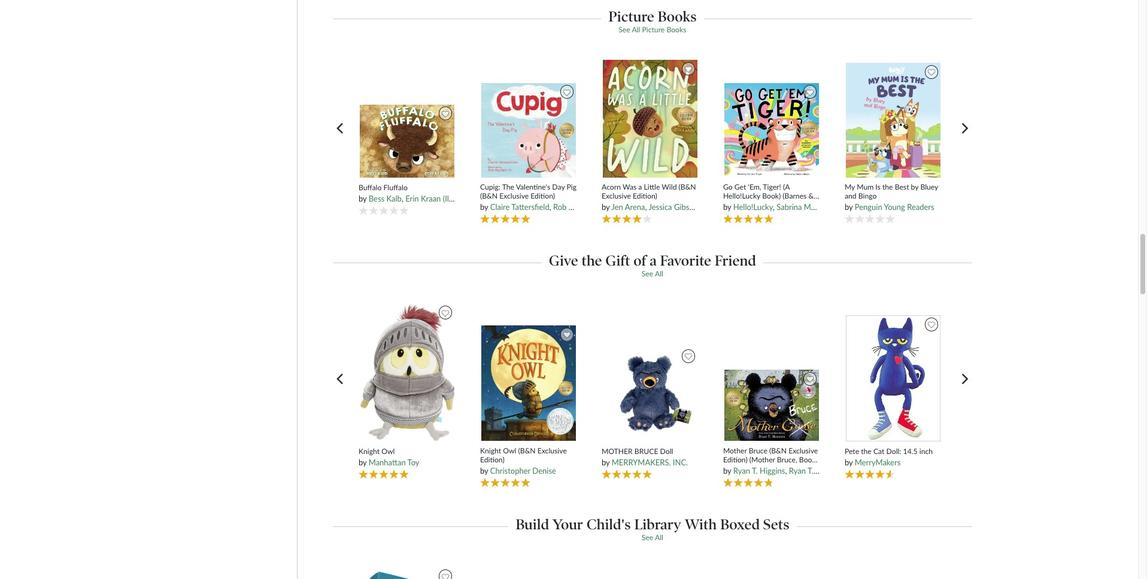 Task type: vqa. For each thing, say whether or not it's contained in the screenshot.
Jazz link
no



Task type: locate. For each thing, give the bounding box(es) containing it.
build
[[516, 516, 549, 534]]

1 vertical spatial see
[[642, 270, 654, 279]]

0 vertical spatial all
[[632, 25, 640, 34]]

ryan down the book
[[789, 467, 806, 476]]

rob sayegh jr. (illustrator) link
[[553, 203, 642, 212]]

of
[[634, 252, 647, 270]]

see all link for library
[[642, 534, 664, 543]]

noble
[[723, 201, 743, 210]]

2 higgins from the left
[[816, 467, 841, 476]]

knight owl image
[[360, 303, 455, 443]]

2 vertical spatial the
[[861, 447, 872, 456]]

1 horizontal spatial higgins
[[816, 467, 841, 476]]

owl up the manhattan
[[382, 447, 395, 456]]

christopher denise link
[[490, 467, 556, 476]]

(mother
[[750, 456, 775, 465]]

higgins down the book
[[816, 467, 841, 476]]

0 horizontal spatial a
[[639, 183, 642, 192]]

1 higgins from the left
[[760, 467, 786, 476]]

dr. seuss's beginner book collection: the cat in the hat; one fish two fish red fish blue fish; green eggs and ham; hop on pop; fox in socks image
[[360, 568, 455, 580]]

build your child's library with boxed sets see all
[[516, 516, 790, 543]]

by inside buffalo fluffalo by bess kalb , erin kraan (illustrator)
[[359, 194, 367, 204]]

(illustrator) inside acorn was a little wild (b&n exclusive edition) by jen arena , jessica gibson (illustrator)
[[700, 203, 737, 212]]

, inside cupig: the valentine's day pig (b&n exclusive edition) by claire tattersfield , rob sayegh jr. (illustrator)
[[550, 203, 551, 212]]

0 vertical spatial see
[[619, 25, 630, 34]]

, inside acorn was a little wild (b&n exclusive edition) by jen arena , jessica gibson (illustrator)
[[645, 203, 647, 212]]

exclusive down the
[[500, 192, 529, 201]]

, left jessica
[[645, 203, 647, 212]]

a right of
[[650, 252, 657, 270]]

my mum is the best by bluey and bingo image
[[846, 62, 942, 178]]

2 horizontal spatial the
[[883, 183, 893, 192]]

(illustrator) down was
[[605, 203, 642, 212]]

hello!lucky down 'em,
[[734, 203, 773, 212]]

see all link
[[642, 270, 664, 279], [642, 534, 664, 543]]

boxed
[[720, 516, 760, 534]]

by inside knight owl by manhattan toy
[[359, 458, 367, 468]]

, left erin
[[402, 194, 404, 204]]

2 vertical spatial all
[[655, 534, 664, 543]]

0 horizontal spatial owl
[[382, 447, 395, 456]]

0 horizontal spatial ryan
[[734, 467, 750, 476]]

knight inside knight owl (b&n exclusive edition) by christopher denise
[[480, 447, 501, 456]]

higgins
[[760, 467, 786, 476], [816, 467, 841, 476]]

ryan t. higgins (illustrator) link
[[789, 467, 880, 476]]

go get 'em, tiger! (a hello!lucky book) (barnes & noble edition)
[[723, 183, 814, 210]]

pete the cat doll: 14.5 inch image
[[846, 315, 942, 443]]

ryan right "1)" at the bottom of the page
[[734, 467, 750, 476]]

pete
[[845, 447, 860, 456]]

edition)
[[531, 192, 555, 201], [633, 192, 658, 201], [745, 201, 769, 210], [480, 456, 505, 465], [723, 456, 748, 465]]

edition) up christopher
[[480, 456, 505, 465]]

see all link down of
[[642, 270, 664, 279]]

owl for toy
[[382, 447, 395, 456]]

erin kraan (illustrator) link
[[406, 194, 480, 204]]

jessica gibson (illustrator) link
[[649, 203, 737, 212]]

owl inside knight owl (b&n exclusive edition) by christopher denise
[[503, 447, 517, 456]]

1 horizontal spatial the
[[861, 447, 872, 456]]

t. down (mother
[[752, 467, 758, 476]]

by hello!lucky , sabrina moyle
[[723, 203, 826, 212]]

0 horizontal spatial the
[[582, 252, 602, 270]]

jessica
[[649, 203, 672, 212]]

1 horizontal spatial knight
[[480, 447, 501, 456]]

the left gift
[[582, 252, 602, 270]]

(illustrator) down pete
[[843, 467, 880, 476]]

the right "is"
[[883, 183, 893, 192]]

(b&n down cupig: at the top of page
[[480, 192, 498, 201]]

0 vertical spatial hello!lucky
[[723, 192, 761, 201]]

1 vertical spatial the
[[582, 252, 602, 270]]

exclusive inside cupig: the valentine's day pig (b&n exclusive edition) by claire tattersfield , rob sayegh jr. (illustrator)
[[500, 192, 529, 201]]

bruce
[[749, 447, 768, 456]]

knight up christopher
[[480, 447, 501, 456]]

the inside the pete the cat doll: 14.5 inch by merrymakers
[[861, 447, 872, 456]]

, down book)
[[773, 203, 775, 212]]

owl
[[503, 447, 517, 456], [382, 447, 395, 456]]

0 horizontal spatial knight
[[359, 447, 380, 456]]

1 horizontal spatial ryan
[[789, 467, 806, 476]]

0 vertical spatial the
[[883, 183, 893, 192]]

see inside build your child's library with boxed sets see all
[[642, 534, 654, 543]]

, left rob
[[550, 203, 551, 212]]

(barnes
[[783, 192, 807, 201]]

cupig: the valentine's day pig (b&n exclusive edition) link
[[480, 183, 578, 201]]

(illustrator) down "go"
[[700, 203, 737, 212]]

bruce
[[635, 447, 659, 456]]

by left the manhattan
[[359, 458, 367, 468]]

day
[[552, 183, 565, 192]]

0 horizontal spatial higgins
[[760, 467, 786, 476]]

see for library
[[642, 534, 654, 543]]

knight owl (b&n exclusive edition) image
[[481, 325, 577, 442]]

higgins down (mother
[[760, 467, 786, 476]]

young
[[884, 203, 906, 212]]

2 vertical spatial see
[[642, 534, 654, 543]]

t.
[[752, 467, 758, 476], [808, 467, 814, 476]]

(b&n inside mother bruce (b&n exclusive edition) (mother bruce, book 1)
[[770, 447, 787, 456]]

edition) down mother at the bottom right of page
[[723, 456, 748, 465]]

1 vertical spatial hello!lucky
[[734, 203, 773, 212]]

by
[[911, 183, 919, 192], [359, 194, 367, 204], [480, 203, 488, 212], [602, 203, 610, 212], [723, 203, 732, 212], [845, 203, 853, 212], [359, 458, 367, 468], [602, 458, 610, 468], [845, 458, 853, 468], [480, 467, 488, 476], [723, 467, 732, 476]]

the inside give the gift of a favorite friend see all
[[582, 252, 602, 270]]

the for friend
[[582, 252, 602, 270]]

knight inside knight owl by manhattan toy
[[359, 447, 380, 456]]

the
[[883, 183, 893, 192], [582, 252, 602, 270], [861, 447, 872, 456]]

book
[[799, 456, 816, 465]]

see all picture books link
[[619, 25, 687, 34]]

all inside give the gift of a favorite friend see all
[[655, 270, 664, 279]]

1 see all link from the top
[[642, 270, 664, 279]]

by left christopher
[[480, 467, 488, 476]]

by left "jen"
[[602, 203, 610, 212]]

owl up christopher
[[503, 447, 517, 456]]

see for of
[[642, 270, 654, 279]]

hello!lucky down the get
[[723, 192, 761, 201]]

knight
[[480, 447, 501, 456], [359, 447, 380, 456]]

go get 'em, tiger! (a hello!lucky book) (barnes & noble edition) link
[[723, 183, 821, 210]]

bess kalb link
[[369, 194, 402, 204]]

christopher
[[490, 467, 531, 476]]

1 horizontal spatial owl
[[503, 447, 517, 456]]

t. down the book
[[808, 467, 814, 476]]

get
[[735, 183, 746, 192]]

merrymakers,
[[612, 458, 671, 468]]

jen
[[612, 203, 623, 212]]

by down buffalo
[[359, 194, 367, 204]]

'em,
[[748, 183, 762, 192]]

by down "go"
[[723, 203, 732, 212]]

by left claire
[[480, 203, 488, 212]]

owl inside knight owl by manhattan toy
[[382, 447, 395, 456]]

see inside 'picture books see all picture books'
[[619, 25, 630, 34]]

exclusive up the book
[[789, 447, 818, 456]]

(illustrator)
[[443, 194, 480, 204], [605, 203, 642, 212], [700, 203, 737, 212], [843, 467, 880, 476]]

gibson
[[674, 203, 698, 212]]

edition) inside go get 'em, tiger! (a hello!lucky book) (barnes & noble edition)
[[745, 201, 769, 210]]

claire tattersfield link
[[490, 203, 550, 212]]

hello!lucky inside go get 'em, tiger! (a hello!lucky book) (barnes & noble edition)
[[723, 192, 761, 201]]

mother bruce (b&n exclusive edition) (mother bruce, book 1)
[[723, 447, 818, 474]]

0 horizontal spatial t.
[[752, 467, 758, 476]]

acorn was a little wild (b&n exclusive edition) link
[[602, 183, 699, 201]]

books
[[658, 8, 697, 25], [667, 25, 687, 34]]

(b&n right wild
[[679, 183, 696, 192]]

your
[[553, 516, 583, 534]]

by inside mother bruce doll by merrymakers, inc.
[[602, 458, 610, 468]]

knight up the manhattan
[[359, 447, 380, 456]]

0 vertical spatial a
[[639, 183, 642, 192]]

edition) down valentine's
[[531, 192, 555, 201]]

by inside the pete the cat doll: 14.5 inch by merrymakers
[[845, 458, 853, 468]]

the left cat
[[861, 447, 872, 456]]

by down mother
[[602, 458, 610, 468]]

(b&n up bruce,
[[770, 447, 787, 456]]

give
[[549, 252, 578, 270]]

,
[[402, 194, 404, 204], [550, 203, 551, 212], [645, 203, 647, 212], [773, 203, 775, 212], [786, 467, 787, 476]]

friend
[[715, 252, 756, 270]]

exclusive down acorn
[[602, 192, 631, 201]]

1 horizontal spatial a
[[650, 252, 657, 270]]

see inside give the gift of a favorite friend see all
[[642, 270, 654, 279]]

knight owl by manhattan toy
[[359, 447, 420, 468]]

sayegh
[[569, 203, 593, 212]]

erin
[[406, 194, 419, 204]]

mother bruce (b&n exclusive edition) (mother bruce, book 1) image
[[724, 370, 820, 442]]

(illustrator) inside cupig: the valentine's day pig (b&n exclusive edition) by claire tattersfield , rob sayegh jr. (illustrator)
[[605, 203, 642, 212]]

see all link down library
[[642, 534, 664, 543]]

a right was
[[639, 183, 642, 192]]

(illustrator) right kraan
[[443, 194, 480, 204]]

see
[[619, 25, 630, 34], [642, 270, 654, 279], [642, 534, 654, 543]]

kraan
[[421, 194, 441, 204]]

1 vertical spatial see all link
[[642, 534, 664, 543]]

owl for edition)
[[503, 447, 517, 456]]

acorn
[[602, 183, 621, 192]]

edition) down book)
[[745, 201, 769, 210]]

tiger!
[[763, 183, 782, 192]]

manhattan toy link
[[369, 458, 420, 468]]

(b&n up christopher denise link
[[518, 447, 536, 456]]

knight for christopher denise
[[480, 447, 501, 456]]

knight for manhattan toy
[[359, 447, 380, 456]]

buffalo fluffalo link
[[359, 183, 456, 192]]

penguin young readers link
[[855, 203, 935, 212]]

1 horizontal spatial t.
[[808, 467, 814, 476]]

mum
[[857, 183, 874, 192]]

jr.
[[595, 203, 603, 212]]

1 t. from the left
[[752, 467, 758, 476]]

(b&n inside acorn was a little wild (b&n exclusive edition) by jen arena , jessica gibson (illustrator)
[[679, 183, 696, 192]]

1 vertical spatial a
[[650, 252, 657, 270]]

(a
[[783, 183, 790, 192]]

1 vertical spatial all
[[655, 270, 664, 279]]

by right best
[[911, 183, 919, 192]]

all inside build your child's library with boxed sets see all
[[655, 534, 664, 543]]

exclusive up the 'denise'
[[538, 447, 567, 456]]

2 see all link from the top
[[642, 534, 664, 543]]

by inside cupig: the valentine's day pig (b&n exclusive edition) by claire tattersfield , rob sayegh jr. (illustrator)
[[480, 203, 488, 212]]

by down pete
[[845, 458, 853, 468]]

0 vertical spatial see all link
[[642, 270, 664, 279]]

, inside buffalo fluffalo by bess kalb , erin kraan (illustrator)
[[402, 194, 404, 204]]

edition) down little
[[633, 192, 658, 201]]

knight owl link
[[359, 447, 456, 456]]



Task type: describe. For each thing, give the bounding box(es) containing it.
the
[[502, 183, 514, 192]]

best
[[895, 183, 909, 192]]

claire
[[490, 203, 510, 212]]

cupig:
[[480, 183, 501, 192]]

hello!lucky link
[[734, 203, 773, 212]]

by down mother at the bottom right of page
[[723, 467, 732, 476]]

all for of
[[655, 270, 664, 279]]

exclusive inside mother bruce (b&n exclusive edition) (mother bruce, book 1)
[[789, 447, 818, 456]]

book)
[[763, 192, 781, 201]]

denise
[[533, 467, 556, 476]]

2 t. from the left
[[808, 467, 814, 476]]

little
[[644, 183, 660, 192]]

merrymakers
[[855, 458, 901, 468]]

toy
[[408, 458, 420, 468]]

with
[[685, 516, 717, 534]]

buffalo
[[359, 183, 382, 192]]

2 ryan from the left
[[789, 467, 806, 476]]

inc.
[[673, 458, 688, 468]]

acorn was a little wild (b&n exclusive edition) by jen arena , jessica gibson (illustrator)
[[602, 183, 737, 212]]

my mum is the best by bluey and bingo by penguin young readers
[[845, 183, 939, 212]]

doll
[[660, 447, 673, 456]]

buffalo fluffalo image
[[360, 104, 455, 179]]

cupig: the valentine's day pig (b&n exclusive edition) image
[[481, 82, 577, 178]]

sets
[[764, 516, 790, 534]]

mother bruce doll image
[[603, 347, 699, 443]]

by inside knight owl (b&n exclusive edition) by christopher denise
[[480, 467, 488, 476]]

mother bruce (b&n exclusive edition) (mother bruce, book 1) link
[[723, 447, 821, 474]]

bluey
[[921, 183, 939, 192]]

knight owl (b&n exclusive edition) by christopher denise
[[480, 447, 567, 476]]

by ryan t. higgins , ryan t. higgins (illustrator)
[[723, 467, 880, 476]]

kalb
[[387, 194, 402, 204]]

doll:
[[887, 447, 902, 456]]

exclusive inside knight owl (b&n exclusive edition) by christopher denise
[[538, 447, 567, 456]]

mother
[[602, 447, 633, 456]]

edition) inside cupig: the valentine's day pig (b&n exclusive edition) by claire tattersfield , rob sayegh jr. (illustrator)
[[531, 192, 555, 201]]

valentine's
[[516, 183, 551, 192]]

see all link for of
[[642, 270, 664, 279]]

by inside acorn was a little wild (b&n exclusive edition) by jen arena , jessica gibson (illustrator)
[[602, 203, 610, 212]]

1)
[[723, 465, 730, 474]]

was
[[623, 183, 637, 192]]

go
[[723, 183, 733, 192]]

buffalo fluffalo by bess kalb , erin kraan (illustrator)
[[359, 183, 480, 204]]

bess
[[369, 194, 385, 204]]

edition) inside acorn was a little wild (b&n exclusive edition) by jen arena , jessica gibson (illustrator)
[[633, 192, 658, 201]]

readers
[[907, 203, 935, 212]]

and
[[845, 192, 857, 201]]

manhattan
[[369, 458, 406, 468]]

inch
[[920, 447, 933, 456]]

edition) inside mother bruce (b&n exclusive edition) (mother bruce, book 1)
[[723, 456, 748, 465]]

picture books see all picture books
[[609, 8, 697, 34]]

tattersfield
[[512, 203, 550, 212]]

child's
[[587, 516, 631, 534]]

edition) inside knight owl (b&n exclusive edition) by christopher denise
[[480, 456, 505, 465]]

exclusive inside acorn was a little wild (b&n exclusive edition) by jen arena , jessica gibson (illustrator)
[[602, 192, 631, 201]]

(b&n inside cupig: the valentine's day pig (b&n exclusive edition) by claire tattersfield , rob sayegh jr. (illustrator)
[[480, 192, 498, 201]]

pete the cat doll: 14.5 inch by merrymakers
[[845, 447, 933, 468]]

sabrina
[[777, 203, 802, 212]]

rob
[[553, 203, 567, 212]]

mother
[[723, 447, 747, 456]]

arena
[[625, 203, 645, 212]]

jen arena link
[[612, 203, 645, 212]]

the for by
[[861, 447, 872, 456]]

penguin
[[855, 203, 883, 212]]

knight owl (b&n exclusive edition) link
[[480, 447, 578, 465]]

acorn was a little wild (b&n exclusive edition) image
[[603, 59, 699, 178]]

&
[[809, 192, 814, 201]]

, down bruce,
[[786, 467, 787, 476]]

all inside 'picture books see all picture books'
[[632, 25, 640, 34]]

go get 'em, tiger! (a hello!lucky book) (barnes & noble edition) image
[[724, 82, 820, 178]]

a inside acorn was a little wild (b&n exclusive edition) by jen arena , jessica gibson (illustrator)
[[639, 183, 642, 192]]

cupig: the valentine's day pig (b&n exclusive edition) by claire tattersfield , rob sayegh jr. (illustrator)
[[480, 183, 642, 212]]

library
[[635, 516, 682, 534]]

a inside give the gift of a favorite friend see all
[[650, 252, 657, 270]]

cat
[[874, 447, 885, 456]]

all for library
[[655, 534, 664, 543]]

ryan t. higgins link
[[734, 467, 786, 476]]

(b&n inside knight owl (b&n exclusive edition) by christopher denise
[[518, 447, 536, 456]]

bruce,
[[777, 456, 798, 465]]

mother bruce doll link
[[602, 447, 699, 456]]

my mum is the best by bluey and bingo link
[[845, 183, 942, 201]]

moyle
[[804, 203, 826, 212]]

gift
[[606, 252, 630, 270]]

is
[[876, 183, 881, 192]]

(illustrator) inside buffalo fluffalo by bess kalb , erin kraan (illustrator)
[[443, 194, 480, 204]]

1 ryan from the left
[[734, 467, 750, 476]]

mother bruce doll by merrymakers, inc.
[[602, 447, 688, 468]]

wild
[[662, 183, 677, 192]]

by down and
[[845, 203, 853, 212]]

sabrina moyle link
[[777, 203, 826, 212]]

the inside the my mum is the best by bluey and bingo by penguin young readers
[[883, 183, 893, 192]]

pig
[[567, 183, 577, 192]]



